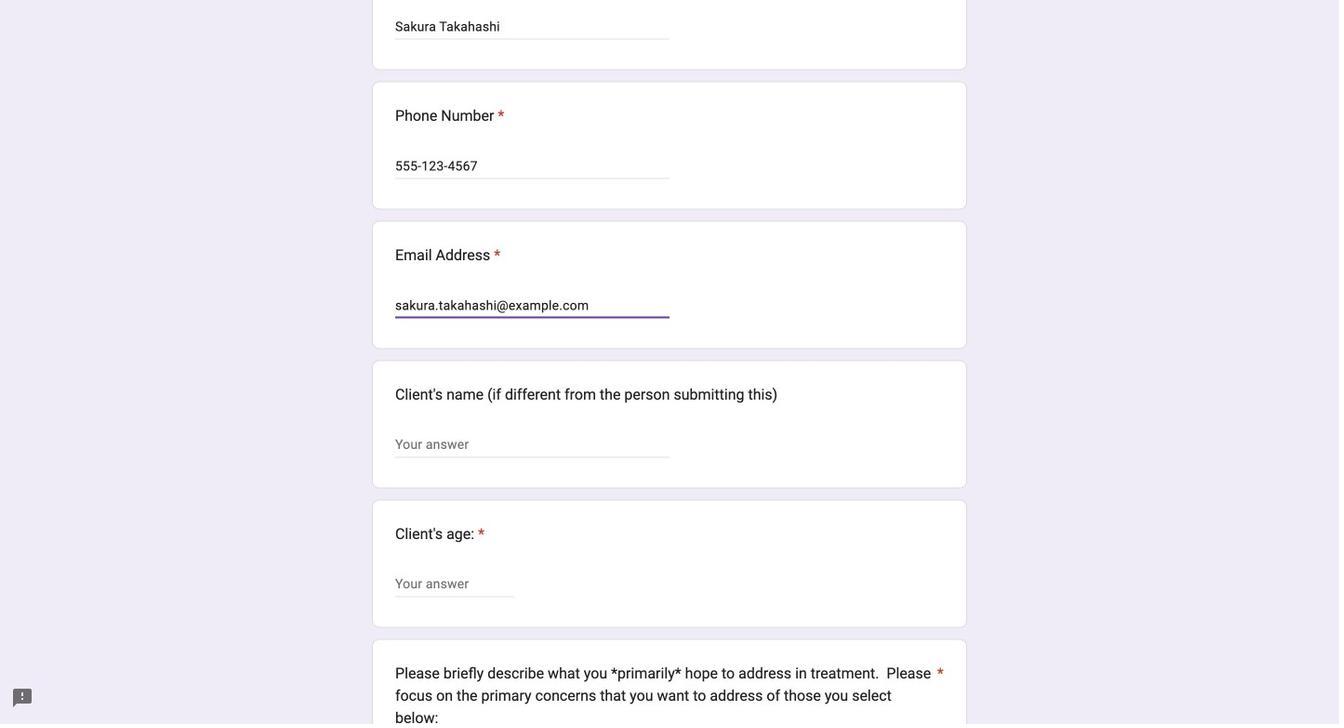 Task type: vqa. For each thing, say whether or not it's contained in the screenshot.
OK
no



Task type: locate. For each thing, give the bounding box(es) containing it.
1 heading from the top
[[395, 105, 505, 127]]

required question element for 2nd heading from the top of the page
[[490, 244, 501, 267]]

required question element for 4th heading from the bottom
[[494, 105, 505, 127]]

4 heading from the top
[[395, 663, 944, 724]]

heading
[[395, 105, 505, 127], [395, 244, 501, 267], [395, 523, 485, 546], [395, 663, 944, 724]]

None text field
[[395, 16, 670, 38], [395, 155, 670, 177], [395, 16, 670, 38], [395, 155, 670, 177]]

2 heading from the top
[[395, 244, 501, 267]]

3 heading from the top
[[395, 523, 485, 546]]

report a problem to google image
[[11, 687, 33, 710]]

required question element
[[494, 105, 505, 127], [490, 244, 501, 267], [474, 523, 485, 546], [934, 663, 944, 724]]

None text field
[[395, 295, 670, 317], [395, 434, 670, 456], [395, 573, 514, 596], [395, 295, 670, 317], [395, 434, 670, 456], [395, 573, 514, 596]]

required question element for third heading from the top of the page
[[474, 523, 485, 546]]



Task type: describe. For each thing, give the bounding box(es) containing it.
required question element for fourth heading from the top of the page
[[934, 663, 944, 724]]



